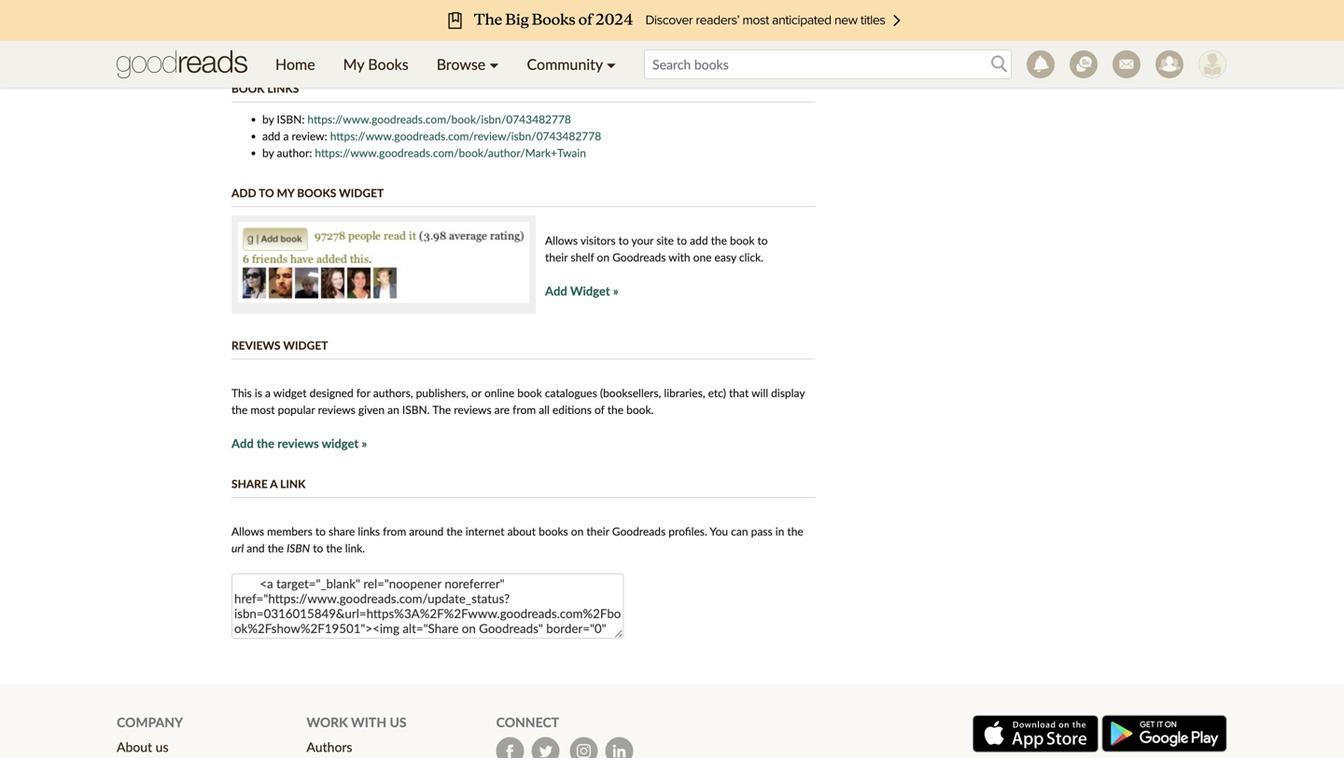 Task type: vqa. For each thing, say whether or not it's contained in the screenshot.
authors,
yes



Task type: locate. For each thing, give the bounding box(es) containing it.
0 horizontal spatial with
[[351, 715, 387, 731]]

is
[[255, 386, 262, 400]]

allows up and
[[231, 525, 264, 539]]

will
[[751, 386, 768, 400]]

https://www.goodreads.com/review/isbn/0743482778 link
[[330, 129, 601, 143]]

a right is
[[265, 386, 271, 400]]

0 horizontal spatial widget
[[273, 386, 307, 400]]

1 horizontal spatial ▾
[[607, 55, 616, 73]]

add up one
[[690, 234, 708, 247]]

with
[[669, 251, 690, 264], [351, 715, 387, 731]]

widget inside this is a widget designed for authors, publishers, or online book catalogues (booksellers, libraries, etc) that will display the most popular reviews given an isbn. the reviews are from all editions of the book.
[[273, 386, 307, 400]]

allows inside allows members to share links from around the internet about books on their goodreads profiles.  you can pass in the url and the isbn to the link.
[[231, 525, 264, 539]]

allows up shelf
[[545, 234, 578, 247]]

1 vertical spatial on
[[571, 525, 584, 539]]

1 vertical spatial »
[[362, 436, 367, 451]]

reviews down designed
[[318, 403, 355, 417]]

0 vertical spatial from
[[513, 403, 536, 417]]

1 vertical spatial add
[[690, 234, 708, 247]]

their inside allows visitors to your site to add the book to their shelf on goodreads with one easy click.
[[545, 251, 568, 264]]

1 horizontal spatial my
[[343, 55, 364, 73]]

2 vertical spatial add
[[231, 436, 254, 451]]

share a link
[[231, 477, 306, 491]]

menu
[[261, 41, 630, 88]]

to
[[259, 186, 274, 200], [619, 234, 629, 247], [677, 234, 687, 247], [757, 234, 768, 247], [315, 525, 326, 539], [313, 542, 323, 555]]

goodreads for with
[[612, 251, 666, 264]]

(booksellers,
[[600, 386, 661, 400]]

editions
[[552, 403, 592, 417]]

1 horizontal spatial from
[[513, 403, 536, 417]]

profiles.
[[669, 525, 707, 539]]

easy
[[715, 251, 736, 264]]

goodreads inside allows visitors to your site to add the book to their shelf on goodreads with one easy click.
[[612, 251, 666, 264]]

us
[[390, 715, 407, 731], [156, 740, 169, 756]]

1 horizontal spatial widget
[[322, 436, 359, 451]]

0 horizontal spatial books
[[297, 186, 336, 200]]

1 vertical spatial from
[[383, 525, 406, 539]]

add
[[231, 186, 256, 200], [545, 284, 567, 299], [231, 436, 254, 451]]

0 vertical spatial books
[[368, 55, 409, 73]]

from right links
[[383, 525, 406, 539]]

from inside this is a widget designed for authors, publishers, or online book catalogues (booksellers, libraries, etc) that will display the most popular reviews given an isbn. the reviews are from all editions of the book.
[[513, 403, 536, 417]]

add for add widget »
[[545, 284, 567, 299]]

us inside work with us authors
[[390, 715, 407, 731]]

book inside this is a widget designed for authors, publishers, or online book catalogues (booksellers, libraries, etc) that will display the most popular reviews given an isbn. the reviews are from all editions of the book.
[[517, 386, 542, 400]]

display
[[771, 386, 805, 400]]

0 vertical spatial with
[[669, 251, 690, 264]]

▾ for browse ▾
[[489, 55, 499, 73]]

0 horizontal spatial my
[[277, 186, 294, 200]]

widget up the popular
[[273, 386, 307, 400]]

0 horizontal spatial their
[[545, 251, 568, 264]]

with right work
[[351, 715, 387, 731]]

notifications image
[[1027, 50, 1055, 78]]

on right books
[[571, 525, 584, 539]]

1 vertical spatial add
[[545, 284, 567, 299]]

1 horizontal spatial »
[[613, 284, 619, 299]]

goodreads
[[612, 251, 666, 264], [612, 525, 666, 539]]

0 vertical spatial on
[[597, 251, 610, 264]]

0 vertical spatial »
[[613, 284, 619, 299]]

my books
[[343, 55, 409, 73]]

browse ▾
[[437, 55, 499, 73]]

»
[[613, 284, 619, 299], [362, 436, 367, 451]]

my right home
[[343, 55, 364, 73]]

1 vertical spatial allows
[[231, 525, 264, 539]]

1 vertical spatial book
[[517, 386, 542, 400]]

1 horizontal spatial with
[[669, 251, 690, 264]]

goodreads on twitter image
[[532, 738, 560, 759]]

link
[[280, 477, 306, 491]]

add widget » link
[[545, 284, 619, 299]]

0 horizontal spatial add
[[262, 129, 280, 143]]

book
[[730, 234, 755, 247], [517, 386, 542, 400]]

us inside company about us
[[156, 740, 169, 756]]

1 horizontal spatial book
[[730, 234, 755, 247]]

add inside allows visitors to your site to add the book to their shelf on goodreads with one easy click.
[[690, 234, 708, 247]]

on inside allows members to share links from around the internet about books on their goodreads profiles.  you can pass in the url and the isbn to the link.
[[571, 525, 584, 539]]

goodreads on facebook image
[[496, 738, 524, 759]]

the right the in
[[787, 525, 803, 539]]

their right books
[[587, 525, 609, 539]]

books down author:
[[297, 186, 336, 200]]

add
[[262, 129, 280, 143], [690, 234, 708, 247]]

a left link on the left of page
[[270, 477, 277, 491]]

0 vertical spatial goodreads
[[612, 251, 666, 264]]

1 horizontal spatial add
[[690, 234, 708, 247]]

you
[[710, 525, 728, 539]]

around
[[409, 525, 444, 539]]

home link
[[261, 41, 329, 88]]

book up the click. on the top
[[730, 234, 755, 247]]

community
[[527, 55, 603, 73]]

add down isbn:
[[262, 129, 280, 143]]

click.
[[739, 251, 764, 264]]

1 vertical spatial widget
[[570, 284, 610, 299]]

community ▾ button
[[513, 41, 630, 88]]

widget up the add to my books widget image
[[339, 186, 384, 200]]

0 vertical spatial my
[[343, 55, 364, 73]]

1 horizontal spatial allows
[[545, 234, 578, 247]]

my
[[343, 55, 364, 73], [277, 186, 294, 200]]

https://www.goodreads.com/review/isbn/0743482778
[[330, 129, 601, 143]]

goodreads left profiles.
[[612, 525, 666, 539]]

0 horizontal spatial widget
[[283, 339, 328, 352]]

from
[[513, 403, 536, 417], [383, 525, 406, 539]]

my group discussions image
[[1070, 50, 1098, 78]]

1 vertical spatial my
[[277, 186, 294, 200]]

2 vertical spatial widget
[[283, 339, 328, 352]]

widget down given
[[322, 436, 359, 451]]

0 horizontal spatial us
[[156, 740, 169, 756]]

» down visitors
[[613, 284, 619, 299]]

allows visitors to your site to add the book to their shelf on goodreads with one easy click.
[[545, 234, 768, 264]]

2 horizontal spatial widget
[[570, 284, 610, 299]]

that
[[729, 386, 749, 400]]

online
[[484, 386, 515, 400]]

0 vertical spatial widget
[[339, 186, 384, 200]]

us right work
[[390, 715, 407, 731]]

us right about
[[156, 740, 169, 756]]

authors,
[[373, 386, 413, 400]]

their left shelf
[[545, 251, 568, 264]]

allows inside allows visitors to your site to add the book to their shelf on goodreads with one easy click.
[[545, 234, 578, 247]]

1 horizontal spatial on
[[597, 251, 610, 264]]

internet
[[466, 525, 505, 539]]

widget down shelf
[[570, 284, 610, 299]]

add for add the reviews widget »
[[231, 436, 254, 451]]

0 horizontal spatial from
[[383, 525, 406, 539]]

allows members to share links from around the internet about books on their goodreads profiles.  you can pass in the url and the isbn to the link.
[[231, 525, 803, 555]]

0 horizontal spatial ▾
[[489, 55, 499, 73]]

0 vertical spatial widget
[[273, 386, 307, 400]]

the
[[711, 234, 727, 247], [231, 403, 248, 417], [607, 403, 624, 417], [257, 436, 274, 451], [446, 525, 463, 539], [787, 525, 803, 539], [268, 542, 284, 555], [326, 542, 342, 555]]

2 ▾ from the left
[[607, 55, 616, 73]]

0 horizontal spatial »
[[362, 436, 367, 451]]

1 horizontal spatial us
[[390, 715, 407, 731]]

widget
[[273, 386, 307, 400], [322, 436, 359, 451]]

goodreads on instagram image
[[570, 738, 598, 759]]

1 vertical spatial by
[[262, 146, 274, 160]]

john smith image
[[1199, 50, 1227, 78]]

0 vertical spatial their
[[545, 251, 568, 264]]

by left isbn:
[[262, 112, 274, 126]]

share
[[329, 525, 355, 539]]

1 vertical spatial goodreads
[[612, 525, 666, 539]]

widget right reviews
[[283, 339, 328, 352]]

goodreads for profiles.
[[612, 525, 666, 539]]

by
[[262, 112, 274, 126], [262, 146, 274, 160]]

0 vertical spatial add
[[231, 186, 256, 200]]

with down site
[[669, 251, 690, 264]]

1 horizontal spatial books
[[368, 55, 409, 73]]

book up 'all'
[[517, 386, 542, 400]]

a down isbn:
[[283, 129, 289, 143]]

0 horizontal spatial book
[[517, 386, 542, 400]]

on
[[597, 251, 610, 264], [571, 525, 584, 539]]

etc)
[[708, 386, 726, 400]]

1 vertical spatial their
[[587, 525, 609, 539]]

1 vertical spatial with
[[351, 715, 387, 731]]

in
[[775, 525, 784, 539]]

0 vertical spatial a
[[283, 129, 289, 143]]

site
[[656, 234, 674, 247]]

reviews down or
[[454, 403, 492, 417]]

links
[[358, 525, 380, 539]]

their
[[545, 251, 568, 264], [587, 525, 609, 539]]

1 horizontal spatial their
[[587, 525, 609, 539]]

or
[[471, 386, 482, 400]]

1 vertical spatial books
[[297, 186, 336, 200]]

0 vertical spatial book
[[730, 234, 755, 247]]

menu containing home
[[261, 41, 630, 88]]

» down given
[[362, 436, 367, 451]]

books left "browse"
[[368, 55, 409, 73]]

all
[[539, 403, 550, 417]]

designed
[[310, 386, 354, 400]]

0 horizontal spatial on
[[571, 525, 584, 539]]

<a target="_blank" rel="noopener noreferrer" href="https://www.goodreads.com/update_status?isbn=0316015849&url=https%3A%2F%2Fwww.goodreads.com%2Fbook%2Fshow%2F19501"><img alt="Share on Goodreads" border="0" src="https://s.gr-assets.com/images/icons/goodreads_icon_32x32.png" /></a>         <script src="https://s.gr-assets.com/javascripts/widgets/update_status.js"></script> text field
[[231, 574, 624, 639]]

add inside "by isbn: https://www.goodreads.com/book/isbn/0743482778 add a review: https://www.goodreads.com/review/isbn/0743482778 by author: https://www.goodreads.com/book/author/mark+twain"
[[262, 129, 280, 143]]

pass
[[751, 525, 773, 539]]

visitors
[[580, 234, 616, 247]]

my down author:
[[277, 186, 294, 200]]

book
[[231, 82, 265, 95]]

0 vertical spatial by
[[262, 112, 274, 126]]

shelf
[[571, 251, 594, 264]]

reviews
[[318, 403, 355, 417], [454, 403, 492, 417], [277, 436, 319, 451]]

books
[[368, 55, 409, 73], [297, 186, 336, 200]]

0 vertical spatial add
[[262, 129, 280, 143]]

browse ▾ button
[[423, 41, 513, 88]]

with inside work with us authors
[[351, 715, 387, 731]]

▾ right "browse"
[[489, 55, 499, 73]]

widget
[[339, 186, 384, 200], [570, 284, 610, 299], [283, 339, 328, 352]]

most
[[251, 403, 275, 417]]

the up easy
[[711, 234, 727, 247]]

1 vertical spatial a
[[265, 386, 271, 400]]

0 vertical spatial us
[[390, 715, 407, 731]]

▾ right community
[[607, 55, 616, 73]]

1 vertical spatial us
[[156, 740, 169, 756]]

widget for a
[[273, 386, 307, 400]]

one
[[693, 251, 712, 264]]

1 vertical spatial widget
[[322, 436, 359, 451]]

the right and
[[268, 542, 284, 555]]

an
[[388, 403, 399, 417]]

goodreads down your
[[612, 251, 666, 264]]

goodreads inside allows members to share links from around the internet about books on their goodreads profiles.  you can pass in the url and the isbn to the link.
[[612, 525, 666, 539]]

link.
[[345, 542, 365, 555]]

company about us
[[117, 715, 183, 756]]

https://www.goodreads.com/book/author/mark+twain
[[315, 146, 586, 160]]

catalogues
[[545, 386, 597, 400]]

on down visitors
[[597, 251, 610, 264]]

your
[[631, 234, 654, 247]]

1 ▾ from the left
[[489, 55, 499, 73]]

by left author:
[[262, 146, 274, 160]]

given
[[358, 403, 385, 417]]

0 horizontal spatial allows
[[231, 525, 264, 539]]

widget for add widget »
[[570, 284, 610, 299]]

are
[[494, 403, 510, 417]]

the right "of"
[[607, 403, 624, 417]]

0 vertical spatial allows
[[545, 234, 578, 247]]

from left 'all'
[[513, 403, 536, 417]]

with inside allows visitors to your site to add the book to their shelf on goodreads with one easy click.
[[669, 251, 690, 264]]



Task type: describe. For each thing, give the bounding box(es) containing it.
download app for android image
[[1101, 715, 1227, 753]]

authors link
[[306, 740, 352, 756]]

connect
[[496, 715, 559, 731]]

by isbn: https://www.goodreads.com/book/isbn/0743482778 add a review: https://www.goodreads.com/review/isbn/0743482778 by author: https://www.goodreads.com/book/author/mark+twain
[[262, 112, 601, 160]]

isbn:
[[277, 112, 305, 126]]

about
[[117, 740, 152, 756]]

popular
[[278, 403, 315, 417]]

members
[[267, 525, 313, 539]]

can
[[731, 525, 748, 539]]

Search for books to add to your shelves search field
[[644, 49, 1012, 79]]

widget for reviews
[[322, 436, 359, 451]]

publishers,
[[416, 386, 469, 400]]

the down most on the left of page
[[257, 436, 274, 451]]

https://www.goodreads.com/book/isbn/0743482778
[[307, 112, 571, 126]]

Search books text field
[[644, 49, 1012, 79]]

my books link
[[329, 41, 423, 88]]

the right around
[[446, 525, 463, 539]]

review:
[[292, 129, 327, 143]]

on inside allows visitors to your site to add the book to their shelf on goodreads with one easy click.
[[597, 251, 610, 264]]

company
[[117, 715, 183, 731]]

▾ for community ▾
[[607, 55, 616, 73]]

book.
[[626, 403, 654, 417]]

book links
[[231, 82, 299, 95]]

about us link
[[117, 740, 169, 756]]

url
[[231, 542, 244, 555]]

author:
[[277, 146, 312, 160]]

goodreads on linkedin image
[[606, 738, 634, 759]]

links
[[267, 82, 299, 95]]

https://www.goodreads.com/book/isbn/0743482778 link
[[307, 112, 571, 126]]

widget for reviews widget
[[283, 339, 328, 352]]

the
[[432, 403, 451, 417]]

inbox image
[[1113, 50, 1141, 78]]

the inside allows visitors to your site to add the book to their shelf on goodreads with one easy click.
[[711, 234, 727, 247]]

their inside allows members to share links from around the internet about books on their goodreads profiles.  you can pass in the url and the isbn to the link.
[[587, 525, 609, 539]]

add the reviews widget »
[[231, 436, 367, 451]]

and
[[247, 542, 265, 555]]

1 horizontal spatial widget
[[339, 186, 384, 200]]

a inside this is a widget designed for authors, publishers, or online book catalogues (booksellers, libraries, etc) that will display the most popular reviews given an isbn. the reviews are from all editions of the book.
[[265, 386, 271, 400]]

2 by from the top
[[262, 146, 274, 160]]

add to my books widget
[[231, 186, 384, 200]]

isbn
[[287, 542, 310, 555]]

books
[[539, 525, 568, 539]]

from inside allows members to share links from around the internet about books on their goodreads profiles.  you can pass in the url and the isbn to the link.
[[383, 525, 406, 539]]

download app for ios image
[[973, 716, 1099, 753]]

friend requests image
[[1156, 50, 1184, 78]]

1 by from the top
[[262, 112, 274, 126]]

us for about
[[156, 740, 169, 756]]

this is a widget designed for authors, publishers, or online book catalogues (booksellers, libraries, etc) that will display the most popular reviews given an isbn. the reviews are from all editions of the book.
[[231, 386, 805, 417]]

authors
[[306, 740, 352, 756]]

browse
[[437, 55, 486, 73]]

libraries,
[[664, 386, 705, 400]]

reviews down the popular
[[277, 436, 319, 451]]

allows for allows members to share links from around the internet about books on their goodreads profiles.  you can pass in the url and the isbn to the link.
[[231, 525, 264, 539]]

the down "share"
[[326, 542, 342, 555]]

share
[[231, 477, 268, 491]]

add for add to my books widget
[[231, 186, 256, 200]]

this
[[231, 386, 252, 400]]

books inside menu
[[368, 55, 409, 73]]

home
[[275, 55, 315, 73]]

the down this in the bottom of the page
[[231, 403, 248, 417]]

work with us authors
[[306, 715, 407, 756]]

2 vertical spatial a
[[270, 477, 277, 491]]

work
[[306, 715, 348, 731]]

community ▾
[[527, 55, 616, 73]]

isbn.
[[402, 403, 430, 417]]

add widget »
[[545, 284, 619, 299]]

of
[[595, 403, 605, 417]]

allows for allows visitors to your site to add the book to their shelf on goodreads with one easy click.
[[545, 234, 578, 247]]

for
[[356, 386, 370, 400]]

add the reviews widget » link
[[231, 436, 367, 451]]

reviews widget
[[231, 339, 328, 352]]

my inside menu
[[343, 55, 364, 73]]

https://www.goodreads.com/book/author/mark+twain link
[[315, 146, 586, 160]]

about
[[507, 525, 536, 539]]

reviews
[[231, 339, 281, 352]]

book inside allows visitors to your site to add the book to their shelf on goodreads with one easy click.
[[730, 234, 755, 247]]

us for with
[[390, 715, 407, 731]]

add to my books widget image
[[238, 222, 529, 303]]

a inside "by isbn: https://www.goodreads.com/book/isbn/0743482778 add a review: https://www.goodreads.com/review/isbn/0743482778 by author: https://www.goodreads.com/book/author/mark+twain"
[[283, 129, 289, 143]]



